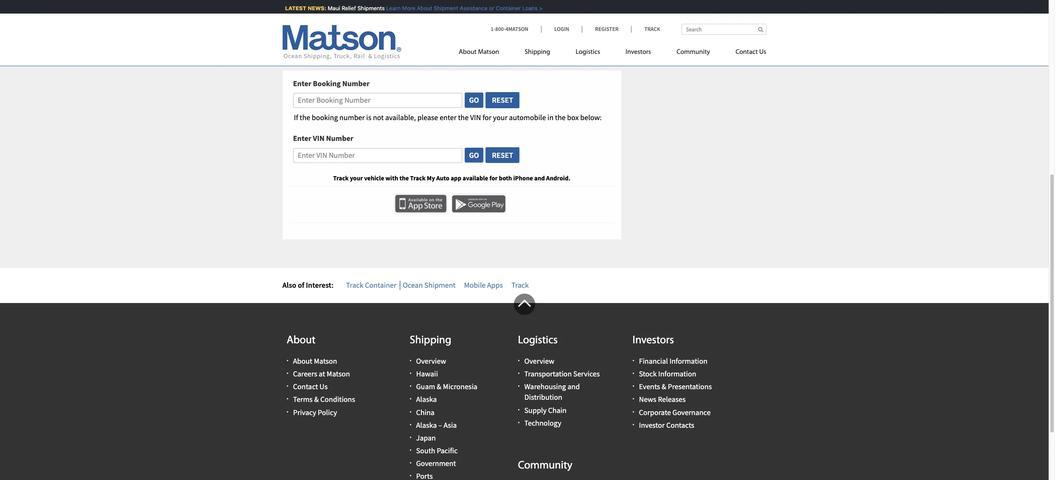 Task type: locate. For each thing, give the bounding box(es) containing it.
investors up financial
[[633, 335, 674, 346]]

relief
[[337, 5, 352, 11]]

1 to from the left
[[534, 9, 541, 18]]

container up 800-
[[492, 5, 517, 11]]

stock
[[639, 369, 657, 379]]

overview for transportation
[[524, 356, 554, 366]]

micronesia
[[443, 382, 477, 391]]

2 overview from the left
[[524, 356, 554, 366]]

1 vertical spatial logistics
[[518, 335, 558, 346]]

services
[[573, 369, 600, 379]]

matson for about matson
[[478, 49, 499, 56]]

1 vertical spatial about matson link
[[293, 356, 337, 366]]

vin down booking
[[313, 133, 325, 143]]

shipment right │ocean
[[424, 280, 456, 290]]

0 horizontal spatial hours
[[385, 37, 403, 47]]

0 vertical spatial contact
[[736, 49, 758, 56]]

information up "events & presentations" link
[[658, 369, 696, 379]]

1 vertical spatial contact us link
[[293, 382, 328, 391]]

below:
[[580, 113, 602, 122]]

enter
[[293, 78, 311, 88], [293, 133, 311, 143]]

maui
[[324, 5, 336, 11]]

1 horizontal spatial contact
[[736, 49, 758, 56]]

latest right see
[[599, 5, 615, 11]]

1-800-4matson link
[[491, 25, 541, 33]]

a
[[554, 9, 557, 18]]

1 horizontal spatial contact us link
[[723, 45, 766, 62]]

please left enter
[[417, 113, 438, 122]]

matson up at
[[314, 356, 337, 366]]

0 horizontal spatial logistics
[[518, 335, 558, 346]]

0 vertical spatial check
[[304, 5, 319, 11]]

0 horizontal spatial shipping
[[410, 335, 451, 346]]

financial
[[639, 356, 668, 366]]

1 vertical spatial enter
[[293, 133, 311, 143]]

possible down matson's
[[335, 50, 362, 59]]

1 vertical spatial please
[[493, 37, 514, 47]]

1 vertical spatial vin
[[313, 133, 325, 143]]

operating
[[376, 5, 400, 11], [393, 50, 423, 59]]

0 vertical spatial holiday
[[413, 5, 431, 11]]

overview up transportation
[[524, 356, 554, 366]]

in
[[548, 113, 554, 122]]

shipment left assistance
[[430, 5, 454, 11]]

not
[[373, 113, 384, 122]]

matson right at
[[327, 369, 350, 379]]

number up enter booking number text box
[[342, 78, 370, 88]]

shipping down "4matson"
[[525, 49, 550, 56]]

0 horizontal spatial overview
[[416, 356, 446, 366]]

and
[[402, 5, 411, 11], [698, 9, 711, 18], [425, 50, 437, 59], [534, 174, 545, 182], [568, 382, 580, 391]]

–
[[438, 420, 442, 430]]

or left >
[[526, 9, 532, 18]]

also
[[282, 280, 296, 290]]

holiday down have
[[439, 50, 463, 59]]

about inside top menu navigation
[[459, 49, 477, 56]]

top menu navigation
[[459, 45, 766, 62]]

us up terms & conditions link
[[320, 382, 328, 391]]

0 horizontal spatial community
[[518, 460, 573, 472]]

>
[[535, 5, 538, 11]]

1 horizontal spatial overview
[[524, 356, 554, 366]]

about inside the about matson careers at matson contact us terms & conditions privacy policy
[[293, 356, 312, 366]]

register link
[[582, 25, 631, 33]]

1 vertical spatial information
[[658, 369, 696, 379]]

and right alaska,
[[698, 9, 711, 18]]

1 horizontal spatial shipping
[[525, 49, 550, 56]]

0 vertical spatial please
[[285, 5, 302, 11]]

0 vertical spatial enter
[[293, 78, 311, 88]]

number down number
[[326, 133, 353, 143]]

logistics up transportation
[[518, 335, 558, 346]]

about for about matson careers at matson contact us terms & conditions privacy policy
[[293, 356, 312, 366]]

events & presentations link
[[639, 382, 712, 391]]

1 vertical spatial number
[[326, 133, 353, 143]]

container left │ocean
[[365, 280, 396, 290]]

1-800-4matson
[[491, 25, 528, 33]]

contact inside top menu navigation
[[736, 49, 758, 56]]

your
[[242, 5, 258, 11]]

interest:
[[306, 280, 334, 290]]

1 vertical spatial possible
[[335, 50, 362, 59]]

please up mainland,
[[285, 5, 302, 11]]

contact down search search box
[[736, 49, 758, 56]]

overview up hawaii link
[[416, 356, 446, 366]]

vin right enter
[[470, 113, 481, 122]]

enter booking number
[[293, 78, 370, 88]]

overview inside overview transportation services warehousing and distribution supply chain technology
[[524, 356, 554, 366]]

None search field
[[681, 24, 766, 35]]

track for track container │ocean shipment
[[346, 280, 363, 290]]

technology
[[524, 418, 561, 428]]

contact down careers
[[293, 382, 318, 391]]

& inside overview hawaii guam & micronesia alaska china alaska – asia japan south pacific government
[[437, 382, 441, 391]]

or for to
[[526, 9, 532, 18]]

0 vertical spatial vehicle
[[468, 9, 490, 18]]

available
[[463, 174, 488, 182]]

vin
[[470, 113, 481, 122], [313, 133, 325, 143]]

0 vertical spatial latest
[[599, 5, 615, 11]]

1 vertical spatial holiday
[[439, 50, 463, 59]]

please down 800-
[[493, 37, 514, 47]]

0 vertical spatial vin
[[470, 113, 481, 122]]

0 vertical spatial investors
[[626, 49, 651, 56]]

contact inside the about matson careers at matson contact us terms & conditions privacy policy
[[293, 382, 318, 391]]

alaska,
[[674, 9, 697, 18]]

0 vertical spatial of
[[405, 37, 411, 47]]

the right if
[[300, 113, 310, 122]]

south pacific link
[[416, 446, 458, 455]]

overview link up hawaii link
[[416, 356, 446, 366]]

notifications.>
[[617, 5, 655, 11]]

0 vertical spatial us
[[759, 49, 766, 56]]

1 horizontal spatial logistics
[[576, 49, 600, 56]]

shipping
[[525, 49, 550, 56], [410, 335, 451, 346]]

1 vertical spatial hours
[[385, 37, 403, 47]]

0 vertical spatial possible
[[329, 5, 351, 11]]

1 vertical spatial shipping
[[410, 335, 451, 346]]

to left get
[[534, 9, 541, 18]]

1 horizontal spatial track link
[[631, 25, 660, 33]]

us
[[363, 21, 371, 31]]

alaska up japan link
[[416, 420, 437, 430]]

auto left the lot
[[357, 37, 371, 47]]

investors inside footer
[[633, 335, 674, 346]]

community
[[677, 49, 710, 56], [518, 460, 573, 472]]

1 horizontal spatial about matson link
[[459, 45, 512, 62]]

overview for hawaii
[[416, 356, 446, 366]]

for right enter
[[483, 113, 492, 122]]

2 enter from the top
[[293, 133, 311, 143]]

blue matson logo with ocean, shipping, truck, rail and logistics written beneath it. image
[[282, 25, 401, 60]]

possible up contact
[[329, 5, 351, 11]]

asia
[[444, 420, 457, 430]]

1 horizontal spatial or
[[526, 9, 532, 18]]

0 vertical spatial alaska
[[416, 394, 437, 404]]

1 horizontal spatial community
[[677, 49, 710, 56]]

0 horizontal spatial vehicle
[[364, 174, 384, 182]]

0 vertical spatial matson
[[478, 49, 499, 56]]

to right quote
[[593, 9, 600, 18]]

check down "4matson"
[[515, 37, 534, 47]]

footer
[[0, 294, 1049, 480]]

your left under
[[452, 9, 466, 18]]

1 vertical spatial investors
[[633, 335, 674, 346]]

the right with
[[400, 174, 409, 182]]

investors down hawaii,
[[626, 49, 651, 56]]

alaska
[[416, 394, 437, 404], [416, 420, 437, 430]]

the left u.s.
[[712, 9, 723, 18]]

0 vertical spatial container
[[492, 5, 517, 11]]

or right under
[[485, 5, 490, 11]]

guam & micronesia link
[[416, 382, 477, 391]]

0 vertical spatial please
[[316, 21, 336, 31]]

hours right the lot
[[385, 37, 403, 47]]

holiday right more
[[413, 5, 431, 11]]

presentations
[[668, 382, 712, 391]]

vehicle
[[468, 9, 490, 18], [364, 174, 384, 182]]

to
[[534, 9, 541, 18], [593, 9, 600, 18]]

auto
[[357, 37, 371, 47], [436, 174, 449, 182]]

0 horizontal spatial overview link
[[416, 356, 446, 366]]

or left from
[[601, 9, 608, 18]]

before
[[541, 5, 558, 11]]

latest down search search box
[[718, 37, 738, 47]]

track link up "backtop" image
[[512, 280, 529, 290]]

1 vertical spatial auto
[[436, 174, 449, 182]]

0 horizontal spatial auto
[[357, 37, 371, 47]]

warehousing
[[524, 382, 566, 391]]

and down the transportation services link
[[568, 382, 580, 391]]

1 horizontal spatial latest
[[718, 37, 738, 47]]

contact us
[[736, 49, 766, 56]]

government link
[[416, 459, 456, 468]]

0 horizontal spatial contact
[[293, 382, 318, 391]]

check left maui
[[304, 5, 319, 11]]

about
[[431, 9, 450, 18]]

1 horizontal spatial overview link
[[524, 356, 554, 366]]

overview inside overview hawaii guam & micronesia alaska china alaska – asia japan south pacific government
[[416, 356, 446, 366]]

hours left posted
[[433, 5, 447, 11]]

1 overview from the left
[[416, 356, 446, 366]]

shipment,
[[492, 9, 524, 18]]

0 vertical spatial logistics
[[576, 49, 600, 56]]

of right also
[[298, 280, 304, 290]]

shipping inside top menu navigation
[[525, 49, 550, 56]]

0 vertical spatial track link
[[631, 25, 660, 33]]

0 horizontal spatial about matson link
[[293, 356, 337, 366]]

0 vertical spatial shipment
[[430, 5, 454, 11]]

login
[[554, 25, 569, 33]]

0 horizontal spatial of
[[298, 280, 304, 290]]

supply chain link
[[524, 405, 567, 415]]

careers
[[293, 369, 317, 379]]

mobile
[[464, 280, 486, 290]]

shipping up hawaii link
[[410, 335, 451, 346]]

us down search icon
[[759, 49, 766, 56]]

0 horizontal spatial holiday
[[413, 5, 431, 11]]

2 to from the left
[[593, 9, 600, 18]]

1 vertical spatial matson
[[314, 356, 337, 366]]

None button
[[485, 92, 520, 109], [464, 92, 484, 108], [485, 147, 520, 164], [464, 147, 484, 163], [485, 92, 520, 109], [464, 92, 484, 108], [485, 147, 520, 164], [464, 147, 484, 163]]

south
[[416, 446, 435, 455]]

1 vertical spatial check
[[515, 37, 534, 47]]

of up the for possible adjusted operating and holiday hours.**
[[405, 37, 411, 47]]

conditions
[[320, 394, 355, 404]]

1 vertical spatial us
[[320, 382, 328, 391]]

0 vertical spatial number
[[342, 78, 370, 88]]

or for container
[[485, 5, 490, 11]]

contact us link down careers
[[293, 382, 328, 391]]

goolge play image
[[452, 193, 506, 214]]

1 horizontal spatial please
[[417, 113, 438, 122]]

notifications
[[282, 50, 323, 59]]

track link down hawaii,
[[631, 25, 660, 33]]

1 horizontal spatial container
[[492, 5, 517, 11]]

0 horizontal spatial please
[[285, 5, 302, 11]]

contact us link down search icon
[[723, 45, 766, 62]]

if the booking number is not available, please enter the vin for your automobile in the box below:
[[294, 113, 602, 122]]

1 vertical spatial latest
[[718, 37, 738, 47]]

0 horizontal spatial us
[[320, 382, 328, 391]]

alaska down "guam"
[[416, 394, 437, 404]]

information up stock information link
[[670, 356, 708, 366]]

1 horizontal spatial vin
[[470, 113, 481, 122]]

information
[[670, 356, 708, 366], [658, 369, 696, 379]]

overview link up transportation
[[524, 356, 554, 366]]

holiday
[[413, 5, 431, 11], [439, 50, 463, 59]]

please
[[285, 5, 302, 11], [493, 37, 514, 47]]

overview link for shipping
[[416, 356, 446, 366]]

latest inside latest notifications
[[718, 37, 738, 47]]

2 horizontal spatial &
[[662, 382, 666, 391]]

1 enter from the top
[[293, 78, 311, 88]]

apple image
[[394, 193, 448, 214]]

0 horizontal spatial to
[[534, 9, 541, 18]]

& inside financial information stock information events & presentations news releases corporate governance investor contacts
[[662, 382, 666, 391]]

enter left booking
[[293, 78, 311, 88]]

from
[[610, 9, 625, 18]]

track for track your vehicle with the track my auto app available for both iphone and android.
[[333, 174, 349, 182]]

& up privacy policy link
[[314, 394, 319, 404]]

0 horizontal spatial &
[[314, 394, 319, 404]]

2 overview link from the left
[[524, 356, 554, 366]]

0 vertical spatial about matson link
[[459, 45, 512, 62]]

adjusted down the lot
[[363, 50, 391, 59]]

0 vertical spatial community
[[677, 49, 710, 56]]

community link
[[664, 45, 723, 62]]

enter down if
[[293, 133, 311, 143]]

and right "iphone"
[[534, 174, 545, 182]]

1 horizontal spatial &
[[437, 382, 441, 391]]

auto right my
[[436, 174, 449, 182]]

overview hawaii guam & micronesia alaska china alaska – asia japan south pacific government
[[416, 356, 477, 468]]

adjusted up us
[[352, 5, 374, 11]]

investor
[[639, 420, 665, 430]]

**please
[[282, 37, 310, 47]]

please up note
[[316, 21, 336, 31]]

matson down changed.
[[478, 49, 499, 56]]

0 vertical spatial hours
[[433, 5, 447, 11]]

matson inside about matson link
[[478, 49, 499, 56]]

0 horizontal spatial check
[[304, 5, 319, 11]]

0 vertical spatial shipping
[[525, 49, 550, 56]]

0 horizontal spatial or
[[485, 5, 490, 11]]

and down operation
[[425, 50, 437, 59]]

privacy policy link
[[293, 407, 337, 417]]

0 horizontal spatial track link
[[512, 280, 529, 290]]

│ocean
[[398, 280, 423, 290]]

2 horizontal spatial or
[[601, 9, 608, 18]]

& right "guam"
[[437, 382, 441, 391]]

releases
[[658, 394, 686, 404]]

terms
[[293, 394, 313, 404]]

1 vertical spatial community
[[518, 460, 573, 472]]

for left both
[[490, 174, 498, 182]]

logistics down register link
[[576, 49, 600, 56]]

search image
[[758, 27, 763, 32]]

1 overview link from the left
[[416, 356, 446, 366]]

0 vertical spatial adjusted
[[352, 5, 374, 11]]

0 vertical spatial contact us link
[[723, 45, 766, 62]]

1 horizontal spatial please
[[493, 37, 514, 47]]

get
[[542, 9, 552, 18]]

please
[[316, 21, 336, 31], [417, 113, 438, 122]]

& up news releases link
[[662, 382, 666, 391]]

0 horizontal spatial please
[[316, 21, 336, 31]]

1 horizontal spatial to
[[593, 9, 600, 18]]



Task type: vqa. For each thing, say whether or not it's contained in the screenshot.
requirement
no



Task type: describe. For each thing, give the bounding box(es) containing it.
1 horizontal spatial check
[[515, 37, 534, 47]]

us inside the about matson careers at matson contact us terms & conditions privacy policy
[[320, 382, 328, 391]]

news
[[639, 394, 656, 404]]

"latest
[[485, 5, 503, 11]]

u.s.
[[724, 9, 737, 18]]

hawaii,
[[626, 9, 650, 18]]

assistance
[[455, 5, 483, 11]]

iphone
[[513, 174, 533, 182]]

stock information link
[[639, 369, 696, 379]]

warehousing and distribution link
[[524, 382, 580, 402]]

backtop image
[[514, 294, 535, 315]]

Search search field
[[681, 24, 766, 35]]

contact us .
[[338, 21, 373, 31]]

shipments
[[353, 5, 381, 11]]

japan link
[[416, 433, 436, 443]]

your up us
[[356, 9, 371, 18]]

1 horizontal spatial hours
[[433, 5, 447, 11]]

1 vertical spatial adjusted
[[363, 50, 391, 59]]

loans
[[518, 5, 533, 11]]

alaska – asia link
[[416, 420, 457, 430]]

enter for enter vin number
[[293, 133, 311, 143]]

vehicle inside for assistance tracking your vehicle, questions about your vehicle shipment, or to get a free quote to or from hawaii, guam, alaska, and the u.s. mainland, please
[[468, 9, 490, 18]]

chain
[[548, 405, 567, 415]]

also of interest:
[[282, 280, 334, 290]]

mobile apps
[[464, 280, 503, 290]]

1 vertical spatial track link
[[512, 280, 529, 290]]

matson for about matson careers at matson contact us terms & conditions privacy policy
[[314, 356, 337, 366]]

china
[[416, 407, 435, 417]]

quote
[[573, 9, 592, 18]]

and inside for assistance tracking your vehicle, questions about your vehicle shipment, or to get a free quote to or from hawaii, guam, alaska, and the u.s. mainland, please
[[698, 9, 711, 18]]

alaska link
[[416, 394, 437, 404]]

changed.
[[462, 37, 491, 47]]

login link
[[541, 25, 582, 33]]

2 vertical spatial matson
[[327, 369, 350, 379]]

visiting
[[559, 5, 578, 11]]

and right learn
[[402, 5, 411, 11]]

note
[[311, 37, 326, 47]]

latest notifications
[[282, 37, 738, 59]]

my
[[427, 174, 435, 182]]

and inside overview transportation services warehousing and distribution supply chain technology
[[568, 382, 580, 391]]

1 vertical spatial container
[[365, 280, 396, 290]]

0 vertical spatial auto
[[357, 37, 371, 47]]

about matson
[[459, 49, 499, 56]]

0 horizontal spatial vin
[[313, 133, 325, 143]]

community inside footer
[[518, 460, 573, 472]]

1 alaska from the top
[[416, 394, 437, 404]]

app
[[451, 174, 461, 182]]

financial information stock information events & presentations news releases corporate governance investor contacts
[[639, 356, 712, 430]]

up
[[233, 5, 241, 11]]

community inside top menu navigation
[[677, 49, 710, 56]]

0 vertical spatial operating
[[376, 5, 400, 11]]

government
[[416, 459, 456, 468]]

about matson careers at matson contact us terms & conditions privacy policy
[[293, 356, 355, 417]]

the right in
[[555, 113, 566, 122]]

hawaii link
[[416, 369, 438, 379]]

box
[[567, 113, 579, 122]]

privacy
[[293, 407, 316, 417]]

2 alaska from the top
[[416, 420, 437, 430]]

& inside the about matson careers at matson contact us terms & conditions privacy policy
[[314, 394, 319, 404]]

distribution
[[524, 392, 562, 402]]

please inside for assistance tracking your vehicle, questions about your vehicle shipment, or to get a free quote to or from hawaii, guam, alaska, and the u.s. mainland, please
[[316, 21, 336, 31]]

posted
[[449, 5, 467, 11]]

1 vertical spatial please
[[417, 113, 438, 122]]

for assistance tracking your vehicle, questions about your vehicle shipment, or to get a free quote to or from hawaii, guam, alaska, and the u.s. mainland, please
[[282, 9, 737, 31]]

shipping link
[[512, 45, 563, 62]]

track for the rightmost track 'link'
[[645, 25, 660, 33]]

with
[[385, 174, 398, 182]]

us.
[[579, 5, 587, 11]]

hours.**
[[464, 50, 490, 59]]

1 vertical spatial of
[[298, 280, 304, 290]]

Enter Booking Number text field
[[293, 93, 462, 108]]

Enter VIN Number text field
[[293, 148, 462, 163]]

for
[[282, 9, 293, 18]]

number for enter booking number
[[342, 78, 370, 88]]

.
[[371, 21, 373, 31]]

0 vertical spatial information
[[670, 356, 708, 366]]

investor contacts link
[[639, 420, 694, 430]]

us inside top menu navigation
[[759, 49, 766, 56]]

supply
[[524, 405, 547, 415]]

4matson
[[506, 25, 528, 33]]

logistics inside top menu navigation
[[576, 49, 600, 56]]

logistics link
[[563, 45, 613, 62]]

overview transportation services warehousing and distribution supply chain technology
[[524, 356, 600, 428]]

about matson link for careers at matson link
[[293, 356, 337, 366]]

track for track 'link' to the bottom
[[512, 280, 529, 290]]

policy
[[318, 407, 337, 417]]

lot
[[373, 37, 383, 47]]

track container │ocean shipment
[[346, 280, 456, 290]]

your down enter vin number text box at the left top of page
[[350, 174, 363, 182]]

about for about
[[287, 335, 316, 346]]

available,
[[385, 113, 416, 122]]

the right enter
[[458, 113, 469, 122]]

careers at matson link
[[293, 369, 350, 379]]

news:
[[303, 5, 322, 11]]

automobile
[[509, 113, 546, 122]]

enter for enter booking number
[[293, 78, 311, 88]]

technology link
[[524, 418, 561, 428]]

dropping off/picking up your vehicle please check for possible adjusted operating and holiday hours posted under "latest notifications" before visiting us. see latest notifications.>
[[165, 5, 655, 11]]

your left automobile
[[493, 113, 508, 122]]

japan
[[416, 433, 436, 443]]

1 vertical spatial shipment
[[424, 280, 456, 290]]

operation
[[412, 37, 444, 47]]

number
[[339, 113, 365, 122]]

notifications"
[[505, 5, 540, 11]]

transportation
[[524, 369, 572, 379]]

register
[[595, 25, 619, 33]]

free
[[559, 9, 571, 18]]

1 vertical spatial vehicle
[[364, 174, 384, 182]]

more
[[398, 5, 411, 11]]

events
[[639, 382, 660, 391]]

pacific
[[437, 446, 458, 455]]

for left tracking
[[320, 5, 328, 11]]

contacts
[[666, 420, 694, 430]]

learn more about shipment assistance or container loans > link
[[382, 5, 538, 11]]

for possible adjusted operating and holiday hours.**
[[323, 50, 490, 59]]

china link
[[416, 407, 435, 417]]

matson's
[[327, 37, 355, 47]]

1 horizontal spatial holiday
[[439, 50, 463, 59]]

at
[[319, 369, 325, 379]]

the inside for assistance tracking your vehicle, questions about your vehicle shipment, or to get a free quote to or from hawaii, guam, alaska, and the u.s. mainland, please
[[712, 9, 723, 18]]

vehicle
[[260, 5, 284, 11]]

1 horizontal spatial of
[[405, 37, 411, 47]]

enter
[[440, 113, 457, 122]]

footer containing about
[[0, 294, 1049, 480]]

financial information link
[[639, 356, 708, 366]]

see latest notifications.> link
[[587, 5, 655, 11]]

overview link for logistics
[[524, 356, 554, 366]]

corporate
[[639, 407, 671, 417]]

for down note
[[325, 50, 334, 59]]

number for enter vin number
[[326, 133, 353, 143]]

shipping inside footer
[[410, 335, 451, 346]]

governance
[[673, 407, 711, 417]]

0 horizontal spatial latest
[[599, 5, 615, 11]]

about matson link for shipping link
[[459, 45, 512, 62]]

about for about matson
[[459, 49, 477, 56]]

learn
[[382, 5, 396, 11]]

mainland,
[[282, 21, 314, 31]]

1 vertical spatial operating
[[393, 50, 423, 59]]

have
[[445, 37, 460, 47]]

transportation services link
[[524, 369, 600, 379]]

investors inside 'link'
[[626, 49, 651, 56]]



